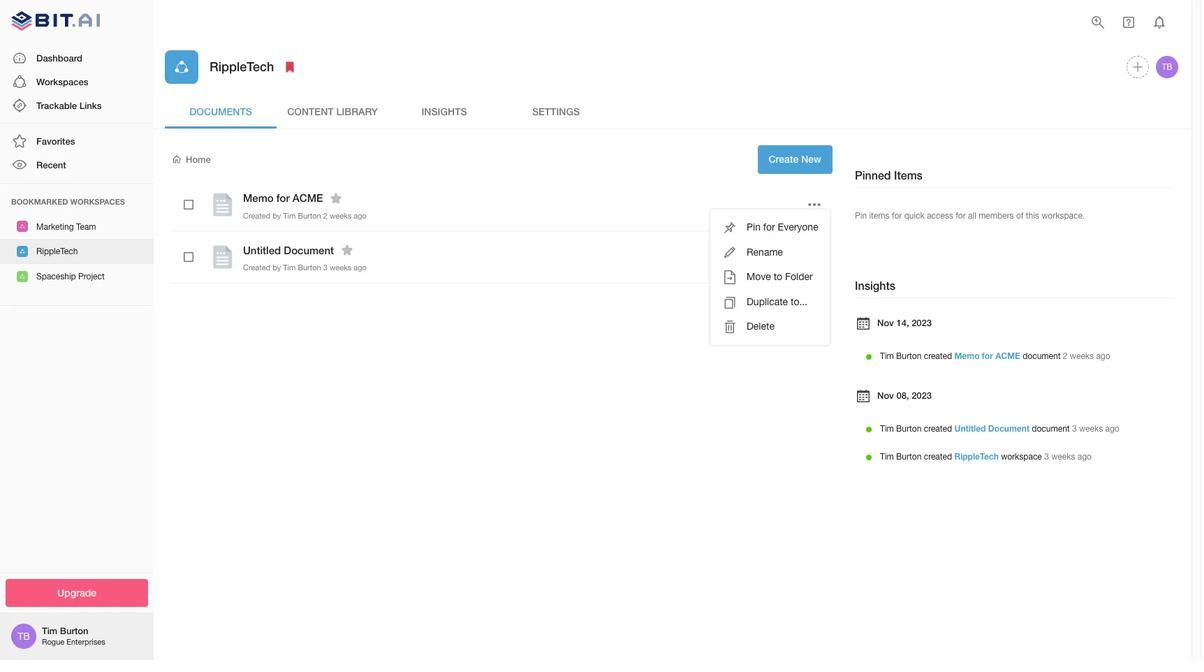 Task type: describe. For each thing, give the bounding box(es) containing it.
documents link
[[165, 95, 277, 129]]

memo for acme
[[243, 191, 323, 204]]

content library link
[[277, 95, 388, 129]]

rippletech link
[[955, 451, 999, 462]]

tb button
[[1154, 54, 1180, 80]]

new
[[801, 153, 821, 165]]

nov for nov 14, 2023
[[877, 317, 894, 328]]

content
[[287, 105, 334, 117]]

members
[[979, 211, 1014, 221]]

enterprises
[[67, 638, 105, 646]]

pinned items
[[855, 168, 923, 182]]

workspaces
[[36, 76, 88, 87]]

move to folder button
[[710, 265, 830, 290]]

weeks inside tim burton created untitled document document 3 weeks ago
[[1079, 424, 1103, 434]]

ago inside tim burton created untitled document document 3 weeks ago
[[1105, 424, 1120, 434]]

1 horizontal spatial rippletech
[[210, 59, 274, 74]]

tim burton created memo for acme document 2 weeks ago
[[880, 351, 1110, 361]]

created by tim burton 2 weeks ago
[[243, 211, 367, 220]]

trackable links button
[[0, 94, 154, 117]]

ago inside tim burton created memo for acme document 2 weeks ago
[[1096, 352, 1110, 361]]

ago inside 'tim burton created rippletech workspace 3 weeks ago'
[[1078, 452, 1092, 462]]

settings
[[532, 105, 580, 117]]

1 vertical spatial memo
[[955, 351, 980, 361]]

pin for everyone
[[747, 221, 818, 233]]

tim burton created rippletech workspace 3 weeks ago
[[880, 451, 1092, 462]]

tim burton created untitled document document 3 weeks ago
[[880, 424, 1120, 434]]

rogue
[[42, 638, 64, 646]]

content library
[[287, 105, 378, 117]]

upgrade
[[57, 586, 96, 598]]

2 inside tim burton created memo for acme document 2 weeks ago
[[1063, 352, 1068, 361]]

home
[[186, 154, 211, 165]]

tim for rippletech
[[880, 452, 894, 462]]

1 vertical spatial acme
[[995, 351, 1020, 361]]

move to folder
[[747, 271, 813, 282]]

spaceship project
[[36, 272, 105, 281]]

2 horizontal spatial rippletech
[[955, 451, 999, 462]]

bookmarked workspaces
[[11, 197, 125, 206]]

rippletech button
[[0, 239, 154, 264]]

2023 for nov 08, 2023
[[912, 390, 932, 401]]

pin for everyone button
[[710, 215, 830, 240]]

to...
[[791, 296, 808, 307]]

created for untitled
[[924, 424, 952, 434]]

0 horizontal spatial 3
[[323, 263, 328, 272]]

pin items for quick access for all members of this workspace.
[[855, 211, 1085, 221]]

create new button
[[758, 145, 833, 174]]

workspaces
[[70, 197, 125, 206]]

by for untitled
[[273, 263, 281, 272]]

everyone
[[778, 221, 818, 233]]

14,
[[897, 317, 909, 328]]

tab list containing documents
[[165, 95, 1180, 129]]

pin for pin items for quick access for all members of this workspace.
[[855, 211, 867, 221]]

for inside pin for everyone button
[[763, 221, 775, 233]]

marketing team
[[36, 222, 96, 232]]

delete
[[747, 321, 775, 332]]

rename button
[[710, 240, 830, 265]]

nov 08, 2023
[[877, 390, 932, 401]]

duplicate
[[747, 296, 788, 307]]

memo for acme link
[[955, 351, 1020, 361]]

created for memo for acme
[[243, 211, 270, 220]]

rename
[[747, 246, 783, 257]]

trackable links
[[36, 100, 102, 111]]

library
[[336, 105, 378, 117]]

document inside tim burton created untitled document document 3 weeks ago
[[1032, 424, 1070, 434]]

0 horizontal spatial tb
[[18, 631, 30, 642]]

created for rippletech
[[924, 452, 952, 462]]

nov for nov 08, 2023
[[877, 390, 894, 401]]

3 inside tim burton created untitled document document 3 weeks ago
[[1072, 424, 1077, 434]]

insights inside tab list
[[422, 105, 467, 117]]

marketing team button
[[0, 214, 154, 239]]

access
[[927, 211, 953, 221]]

project
[[78, 272, 105, 281]]

3 inside 'tim burton created rippletech workspace 3 weeks ago'
[[1044, 452, 1049, 462]]

1 vertical spatial untitled
[[955, 424, 986, 434]]

this
[[1026, 211, 1039, 221]]

duplicate to... button
[[710, 290, 830, 315]]

bookmarked
[[11, 197, 68, 206]]



Task type: vqa. For each thing, say whether or not it's contained in the screenshot.
WHATEVER
no



Task type: locate. For each thing, give the bounding box(es) containing it.
1 vertical spatial 3
[[1072, 424, 1077, 434]]

tim burton rogue enterprises
[[42, 625, 105, 646]]

1 horizontal spatial untitled
[[955, 424, 986, 434]]

items
[[869, 211, 890, 221]]

0 vertical spatial untitled
[[243, 243, 281, 256]]

0 vertical spatial rippletech
[[210, 59, 274, 74]]

document up the workspace
[[988, 424, 1030, 434]]

0 vertical spatial document
[[284, 243, 334, 256]]

2 2023 from the top
[[912, 390, 932, 401]]

2023 right 08,
[[912, 390, 932, 401]]

1 horizontal spatial acme
[[995, 351, 1020, 361]]

2 created from the top
[[924, 424, 952, 434]]

1 horizontal spatial memo
[[955, 351, 980, 361]]

created down nov 08, 2023
[[924, 424, 952, 434]]

2 created from the top
[[243, 263, 270, 272]]

untitled
[[243, 243, 281, 256], [955, 424, 986, 434]]

delete button
[[710, 315, 830, 339]]

1 vertical spatial document
[[988, 424, 1030, 434]]

for
[[276, 191, 290, 204], [892, 211, 902, 221], [956, 211, 966, 221], [763, 221, 775, 233], [982, 351, 993, 361]]

0 horizontal spatial pin
[[747, 221, 761, 233]]

document
[[284, 243, 334, 256], [988, 424, 1030, 434]]

dashboard button
[[0, 46, 154, 70]]

all
[[968, 211, 976, 221]]

2 horizontal spatial 3
[[1072, 424, 1077, 434]]

0 vertical spatial acme
[[293, 191, 323, 204]]

insights
[[422, 105, 467, 117], [855, 279, 896, 292]]

burton for rippletech
[[896, 452, 922, 462]]

08,
[[897, 390, 909, 401]]

nov left the 14,
[[877, 317, 894, 328]]

favorites
[[36, 136, 75, 147]]

tb inside tb button
[[1162, 62, 1172, 72]]

created down untitled document
[[243, 263, 270, 272]]

burton for untitled
[[896, 424, 922, 434]]

insights link
[[388, 95, 500, 129]]

created by tim burton 3 weeks ago
[[243, 263, 367, 272]]

1 nov from the top
[[877, 317, 894, 328]]

2 vertical spatial 3
[[1044, 452, 1049, 462]]

0 vertical spatial 2023
[[912, 317, 932, 328]]

2
[[323, 211, 328, 220], [1063, 352, 1068, 361]]

create new
[[769, 153, 821, 165]]

remove bookmark image
[[282, 59, 299, 75]]

1 vertical spatial 2023
[[912, 390, 932, 401]]

burton inside tim burton created memo for acme document 2 weeks ago
[[896, 352, 922, 361]]

1 vertical spatial rippletech
[[36, 247, 78, 256]]

document up created by tim burton 3 weeks ago
[[284, 243, 334, 256]]

marketing
[[36, 222, 74, 232]]

pin for pin for everyone
[[747, 221, 761, 233]]

untitled up rippletech link
[[955, 424, 986, 434]]

trackable
[[36, 100, 77, 111]]

2 vertical spatial created
[[924, 452, 952, 462]]

pin
[[855, 211, 867, 221], [747, 221, 761, 233]]

nov 14, 2023
[[877, 317, 932, 328]]

0 horizontal spatial document
[[284, 243, 334, 256]]

1 vertical spatial document
[[1032, 424, 1070, 434]]

0 vertical spatial by
[[273, 211, 281, 220]]

created for untitled document
[[243, 263, 270, 272]]

burton for enterprises
[[60, 625, 88, 636]]

0 vertical spatial nov
[[877, 317, 894, 328]]

home link
[[170, 153, 211, 166]]

by
[[273, 211, 281, 220], [273, 263, 281, 272]]

created inside 'tim burton created rippletech workspace 3 weeks ago'
[[924, 452, 952, 462]]

1 vertical spatial insights
[[855, 279, 896, 292]]

burton inside "tim burton rogue enterprises"
[[60, 625, 88, 636]]

1 horizontal spatial document
[[988, 424, 1030, 434]]

tim
[[283, 211, 296, 220], [283, 263, 296, 272], [880, 352, 894, 361], [880, 424, 894, 434], [880, 452, 894, 462], [42, 625, 57, 636]]

1 horizontal spatial insights
[[855, 279, 896, 292]]

2023 for nov 14, 2023
[[912, 317, 932, 328]]

create
[[769, 153, 799, 165]]

nov
[[877, 317, 894, 328], [877, 390, 894, 401]]

tim inside 'tim burton created rippletech workspace 3 weeks ago'
[[880, 452, 894, 462]]

pin left items
[[855, 211, 867, 221]]

2 by from the top
[[273, 263, 281, 272]]

1 vertical spatial pin
[[747, 221, 761, 233]]

0 vertical spatial created
[[924, 352, 952, 361]]

0 vertical spatial tb
[[1162, 62, 1172, 72]]

upgrade button
[[6, 579, 148, 607]]

workspaces button
[[0, 70, 154, 94]]

created left rippletech link
[[924, 452, 952, 462]]

favorite image
[[339, 242, 356, 259]]

documents
[[189, 105, 252, 117]]

created down memo for acme
[[243, 211, 270, 220]]

workspace
[[1001, 452, 1042, 462]]

by down memo for acme
[[273, 211, 281, 220]]

tab list
[[165, 95, 1180, 129]]

3 created from the top
[[924, 452, 952, 462]]

0 horizontal spatial insights
[[422, 105, 467, 117]]

document right the memo for acme link
[[1023, 352, 1061, 361]]

1 vertical spatial tb
[[18, 631, 30, 642]]

weeks
[[330, 211, 352, 220], [330, 263, 352, 272], [1070, 352, 1094, 361], [1079, 424, 1103, 434], [1051, 452, 1075, 462]]

favorites button
[[0, 129, 154, 153]]

tim for enterprises
[[42, 625, 57, 636]]

0 vertical spatial pin
[[855, 211, 867, 221]]

0 horizontal spatial 2
[[323, 211, 328, 220]]

rippletech inside rippletech button
[[36, 247, 78, 256]]

0 horizontal spatial acme
[[293, 191, 323, 204]]

document up the workspace
[[1032, 424, 1070, 434]]

2 nov from the top
[[877, 390, 894, 401]]

team
[[76, 222, 96, 232]]

burton inside tim burton created untitled document document 3 weeks ago
[[896, 424, 922, 434]]

pin inside button
[[747, 221, 761, 233]]

tim inside tim burton created untitled document document 3 weeks ago
[[880, 424, 894, 434]]

by down untitled document
[[273, 263, 281, 272]]

1 2023 from the top
[[912, 317, 932, 328]]

document
[[1023, 352, 1061, 361], [1032, 424, 1070, 434]]

burton inside 'tim burton created rippletech workspace 3 weeks ago'
[[896, 452, 922, 462]]

1 vertical spatial created
[[243, 263, 270, 272]]

rippletech left remove bookmark icon
[[210, 59, 274, 74]]

1 horizontal spatial 2
[[1063, 352, 1068, 361]]

duplicate to...
[[747, 296, 808, 307]]

1 horizontal spatial 3
[[1044, 452, 1049, 462]]

1 vertical spatial by
[[273, 263, 281, 272]]

1 vertical spatial created
[[924, 424, 952, 434]]

1 horizontal spatial pin
[[855, 211, 867, 221]]

tim for untitled
[[880, 424, 894, 434]]

2023 right the 14,
[[912, 317, 932, 328]]

1 created from the top
[[924, 352, 952, 361]]

1 vertical spatial 2
[[1063, 352, 1068, 361]]

tim inside "tim burton rogue enterprises"
[[42, 625, 57, 636]]

1 horizontal spatial tb
[[1162, 62, 1172, 72]]

of
[[1016, 211, 1024, 221]]

created
[[243, 211, 270, 220], [243, 263, 270, 272]]

0 vertical spatial 2
[[323, 211, 328, 220]]

2023
[[912, 317, 932, 328], [912, 390, 932, 401]]

move
[[747, 271, 771, 282]]

quick
[[904, 211, 925, 221]]

recent
[[36, 159, 66, 171]]

0 vertical spatial insights
[[422, 105, 467, 117]]

0 vertical spatial 3
[[323, 263, 328, 272]]

1 created from the top
[[243, 211, 270, 220]]

links
[[79, 100, 102, 111]]

created
[[924, 352, 952, 361], [924, 424, 952, 434], [924, 452, 952, 462]]

untitled document
[[243, 243, 334, 256]]

by for memo
[[273, 211, 281, 220]]

document inside tim burton created memo for acme document 2 weeks ago
[[1023, 352, 1061, 361]]

items
[[894, 168, 923, 182]]

1 vertical spatial nov
[[877, 390, 894, 401]]

spaceship project button
[[0, 264, 154, 289]]

pin up rename
[[747, 221, 761, 233]]

0 vertical spatial memo
[[243, 191, 274, 204]]

0 horizontal spatial untitled
[[243, 243, 281, 256]]

weeks inside 'tim burton created rippletech workspace 3 weeks ago'
[[1051, 452, 1075, 462]]

pinned
[[855, 168, 891, 182]]

memo
[[243, 191, 274, 204], [955, 351, 980, 361]]

0 vertical spatial created
[[243, 211, 270, 220]]

created for memo
[[924, 352, 952, 361]]

burton for memo
[[896, 352, 922, 361]]

created inside tim burton created memo for acme document 2 weeks ago
[[924, 352, 952, 361]]

0 horizontal spatial rippletech
[[36, 247, 78, 256]]

spaceship
[[36, 272, 76, 281]]

tb
[[1162, 62, 1172, 72], [18, 631, 30, 642]]

rippletech up spaceship
[[36, 247, 78, 256]]

untitled up created by tim burton 3 weeks ago
[[243, 243, 281, 256]]

0 horizontal spatial memo
[[243, 191, 274, 204]]

settings link
[[500, 95, 612, 129]]

burton
[[298, 211, 321, 220], [298, 263, 321, 272], [896, 352, 922, 361], [896, 424, 922, 434], [896, 452, 922, 462], [60, 625, 88, 636]]

weeks inside tim burton created memo for acme document 2 weeks ago
[[1070, 352, 1094, 361]]

2 vertical spatial rippletech
[[955, 451, 999, 462]]

acme
[[293, 191, 323, 204], [995, 351, 1020, 361]]

dashboard
[[36, 52, 82, 63]]

rippletech down untitled document link
[[955, 451, 999, 462]]

1 by from the top
[[273, 211, 281, 220]]

created down nov 14, 2023
[[924, 352, 952, 361]]

0 vertical spatial document
[[1023, 352, 1061, 361]]

recent button
[[0, 153, 154, 177]]

folder
[[785, 271, 813, 282]]

untitled document link
[[955, 424, 1030, 434]]

to
[[774, 271, 782, 282]]

3
[[323, 263, 328, 272], [1072, 424, 1077, 434], [1044, 452, 1049, 462]]

created inside tim burton created untitled document document 3 weeks ago
[[924, 424, 952, 434]]

tim inside tim burton created memo for acme document 2 weeks ago
[[880, 352, 894, 361]]

ago
[[354, 211, 367, 220], [354, 263, 367, 272], [1096, 352, 1110, 361], [1105, 424, 1120, 434], [1078, 452, 1092, 462]]

nov left 08,
[[877, 390, 894, 401]]

tim for memo
[[880, 352, 894, 361]]

workspace.
[[1042, 211, 1085, 221]]



